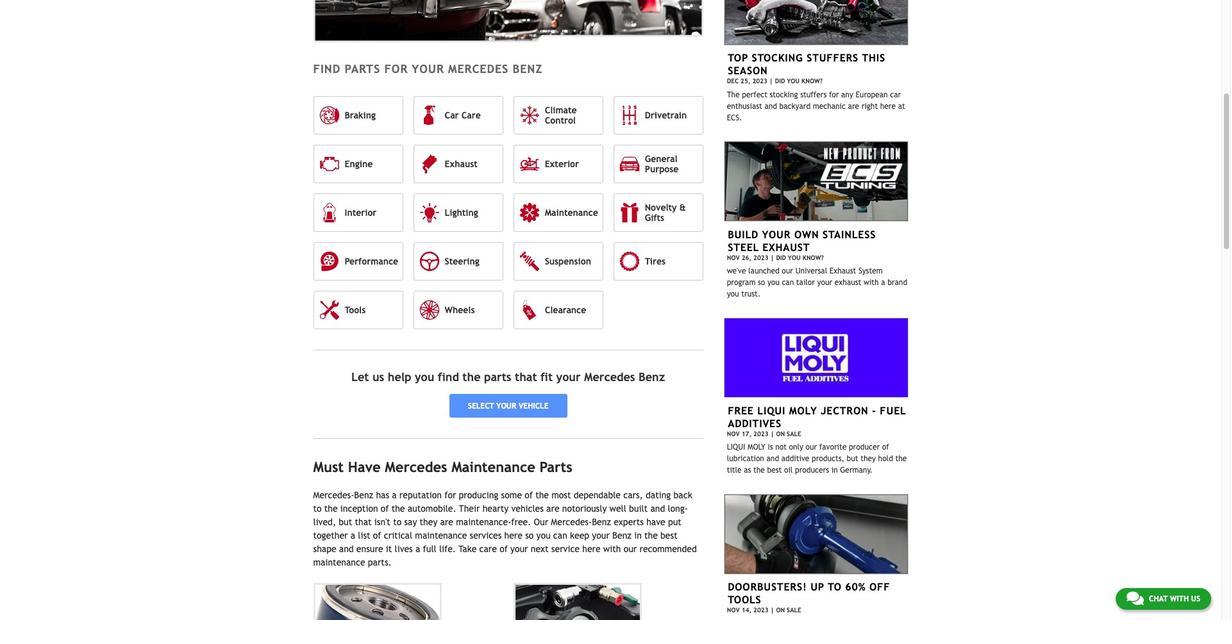 Task type: vqa. For each thing, say whether or not it's contained in the screenshot.


Task type: locate. For each thing, give the bounding box(es) containing it.
| up stocking
[[770, 78, 773, 85]]

that
[[515, 371, 537, 384], [355, 518, 372, 528]]

1 vertical spatial moly
[[748, 444, 766, 452]]

general purpose
[[645, 154, 679, 174]]

0 vertical spatial maintenance
[[545, 208, 598, 218]]

of inside free liqui moly jectron - fuel additives nov 17, 2023 | on sale liqui moly is not only our favorite producer of lubrication and additive products, but they hold the title as the best oil producers in germany.
[[883, 444, 889, 452]]

1 vertical spatial did
[[776, 254, 786, 261]]

| inside "doorbusters! up to 60% off tools nov 14, 2023 | on sale"
[[771, 608, 775, 615]]

0 vertical spatial parts
[[345, 62, 380, 75]]

so inside build your own stainless steel exhaust nov 26, 2023 | did you know? we've launched our universal exhaust system program so you can tailor your exhaust with a brand you trust.
[[758, 278, 765, 287]]

but up germany.
[[847, 455, 859, 464]]

0 vertical spatial that
[[515, 371, 537, 384]]

full
[[423, 545, 437, 555]]

2 vertical spatial nov
[[727, 608, 740, 615]]

2023 inside "doorbusters! up to 60% off tools nov 14, 2023 | on sale"
[[754, 608, 769, 615]]

1 horizontal spatial to
[[393, 518, 402, 528]]

select your vehicle button
[[450, 395, 567, 418]]

tools inside "doorbusters! up to 60% off tools nov 14, 2023 | on sale"
[[728, 595, 762, 607]]

1 horizontal spatial they
[[861, 455, 876, 464]]

the up the say
[[392, 504, 405, 514]]

care
[[480, 545, 497, 555]]

0 vertical spatial best
[[768, 467, 782, 476]]

has
[[376, 491, 389, 501]]

nov for build
[[727, 254, 740, 261]]

0 horizontal spatial so
[[525, 531, 534, 541]]

your inside build your own stainless steel exhaust nov 26, 2023 | did you know? we've launched our universal exhaust system program so you can tailor your exhaust with a brand you trust.
[[818, 278, 833, 287]]

but
[[847, 455, 859, 464], [339, 518, 352, 528]]

0 vertical spatial sale
[[787, 431, 802, 438]]

1 sale from the top
[[787, 431, 802, 438]]

0 vertical spatial maintenance
[[415, 531, 467, 541]]

they down automobile. on the left of the page
[[420, 518, 438, 528]]

producers
[[795, 467, 829, 476]]

0 vertical spatial are
[[848, 102, 860, 111]]

maintenance up the 'producing'
[[452, 459, 536, 476]]

1 vertical spatial but
[[339, 518, 352, 528]]

0 horizontal spatial they
[[420, 518, 438, 528]]

critical
[[384, 531, 413, 541]]

lived,
[[313, 518, 336, 528]]

shape
[[313, 545, 337, 555]]

and inside free liqui moly jectron - fuel additives nov 17, 2023 | on sale liqui moly is not only our favorite producer of lubrication and additive products, but they hold the title as the best oil producers in germany.
[[767, 455, 779, 464]]

1 horizontal spatial liqui
[[758, 405, 786, 418]]

program
[[727, 278, 756, 287]]

their
[[459, 504, 480, 514]]

the left most
[[536, 491, 549, 501]]

1 vertical spatial maintenance
[[452, 459, 536, 476]]

tools down the performance link
[[345, 305, 366, 315]]

tools up 14,
[[728, 595, 762, 607]]

doorbusters! up to 60% off tools link
[[728, 582, 891, 607]]

1 vertical spatial they
[[420, 518, 438, 528]]

are for reputation
[[547, 504, 560, 514]]

1 horizontal spatial exhaust
[[763, 242, 810, 254]]

did up launched
[[776, 254, 786, 261]]

maintenance up life.
[[415, 531, 467, 541]]

notoriously
[[562, 504, 607, 514]]

maintenance down shape at the bottom left of the page
[[313, 558, 365, 568]]

0 horizontal spatial parts
[[345, 62, 380, 75]]

1 vertical spatial for
[[829, 90, 839, 99]]

| up is
[[771, 431, 775, 438]]

for up braking 'link'
[[385, 62, 408, 75]]

for
[[385, 62, 408, 75], [829, 90, 839, 99], [445, 491, 456, 501]]

0 vertical spatial did
[[775, 78, 785, 85]]

0 vertical spatial but
[[847, 455, 859, 464]]

off
[[870, 582, 891, 594]]

liqui up lubrication
[[727, 444, 746, 452]]

0 horizontal spatial can
[[554, 531, 568, 541]]

as
[[744, 467, 751, 476]]

| down doorbusters!
[[771, 608, 775, 615]]

1 horizontal spatial but
[[847, 455, 859, 464]]

1 vertical spatial with
[[604, 545, 621, 555]]

with down experts
[[604, 545, 621, 555]]

know? up stuffers
[[802, 78, 823, 85]]

moly up only
[[790, 405, 818, 418]]

1 horizontal spatial tools
[[728, 595, 762, 607]]

a right has at left bottom
[[392, 491, 397, 501]]

1 vertical spatial in
[[635, 531, 642, 541]]

of right care
[[500, 545, 508, 555]]

0 horizontal spatial best
[[661, 531, 678, 541]]

our inside build your own stainless steel exhaust nov 26, 2023 | did you know? we've launched our universal exhaust system program so you can tailor your exhaust with a brand you trust.
[[782, 267, 794, 276]]

steering
[[445, 256, 480, 267]]

steering link
[[413, 242, 503, 281]]

of down has at left bottom
[[381, 504, 389, 514]]

your right select
[[497, 402, 517, 411]]

1 horizontal spatial mercedes-
[[551, 518, 592, 528]]

are
[[848, 102, 860, 111], [547, 504, 560, 514], [440, 518, 454, 528]]

tools
[[345, 305, 366, 315], [728, 595, 762, 607]]

1 vertical spatial mercedes-
[[551, 518, 592, 528]]

keep
[[570, 531, 590, 541]]

and inside top stocking stuffers this season dec 25, 2023 | did you know? the perfect stocking stuffers for any european car enthusiast and backyard mechanic are right here at ecs.
[[765, 102, 777, 111]]

benz
[[513, 62, 543, 75], [639, 371, 665, 384], [354, 491, 373, 501], [592, 518, 611, 528], [613, 531, 632, 541]]

did up stocking
[[775, 78, 785, 85]]

so down launched
[[758, 278, 765, 287]]

hold
[[879, 455, 894, 464]]

they down producer
[[861, 455, 876, 464]]

here left at
[[881, 102, 896, 111]]

2 vertical spatial mercedes
[[385, 459, 447, 476]]

best left the oil
[[768, 467, 782, 476]]

of up hold
[[883, 444, 889, 452]]

are down automobile. on the left of the page
[[440, 518, 454, 528]]

maintenance-
[[456, 518, 511, 528]]

1 vertical spatial liqui
[[727, 444, 746, 452]]

stocking
[[752, 52, 804, 64]]

universal
[[796, 267, 828, 276]]

producing
[[459, 491, 499, 501]]

1 horizontal spatial maintenance
[[545, 208, 598, 218]]

additive
[[782, 455, 810, 464]]

here down free.
[[505, 531, 523, 541]]

2 horizontal spatial for
[[829, 90, 839, 99]]

you inside mercedes-benz has a reputation for producing some of the most dependable cars, dating back to the inception of the automobile. their hearty vehicles are notoriously well built and long- lived, but that isn't to say they are maintenance-free. our mercedes-benz experts have put together a list of critical maintenance services here so you can keep your benz in the best shape and ensure it lives a full life. take care of your next service here with our recommended maintenance parts.
[[537, 531, 551, 541]]

cars,
[[624, 491, 643, 501]]

the right as
[[754, 467, 765, 476]]

here inside top stocking stuffers this season dec 25, 2023 | did you know? the perfect stocking stuffers for any european car enthusiast and backyard mechanic are right here at ecs.
[[881, 102, 896, 111]]

tires
[[645, 256, 666, 267]]

0 horizontal spatial but
[[339, 518, 352, 528]]

here
[[881, 102, 896, 111], [505, 531, 523, 541], [583, 545, 601, 555]]

0 vertical spatial know?
[[802, 78, 823, 85]]

your down universal
[[818, 278, 833, 287]]

a left brand
[[882, 278, 886, 287]]

parts
[[345, 62, 380, 75], [540, 459, 573, 476]]

2 horizontal spatial here
[[881, 102, 896, 111]]

1 vertical spatial exhaust
[[763, 242, 810, 254]]

here down keep
[[583, 545, 601, 555]]

parts right find in the top left of the page
[[345, 62, 380, 75]]

they inside free liqui moly jectron - fuel additives nov 17, 2023 | on sale liqui moly is not only our favorite producer of lubrication and additive products, but they hold the title as the best oil producers in germany.
[[861, 455, 876, 464]]

0 horizontal spatial with
[[604, 545, 621, 555]]

0 horizontal spatial maintenance
[[313, 558, 365, 568]]

stainless
[[823, 229, 876, 241]]

some
[[501, 491, 522, 501]]

you down launched
[[768, 278, 780, 287]]

dec
[[727, 78, 739, 85]]

lighting
[[445, 208, 478, 218]]

0 vertical spatial with
[[864, 278, 879, 287]]

exhaust up exhaust
[[830, 267, 857, 276]]

fuel
[[880, 405, 907, 418]]

0 horizontal spatial that
[[355, 518, 372, 528]]

0 vertical spatial so
[[758, 278, 765, 287]]

can left 'tailor'
[[782, 278, 794, 287]]

car
[[445, 110, 459, 120]]

1 horizontal spatial parts
[[540, 459, 573, 476]]

title
[[727, 467, 742, 476]]

1 horizontal spatial best
[[768, 467, 782, 476]]

for inside mercedes-benz has a reputation for producing some of the most dependable cars, dating back to the inception of the automobile. their hearty vehicles are notoriously well built and long- lived, but that isn't to say they are maintenance-free. our mercedes-benz experts have put together a list of critical maintenance services here so you can keep your benz in the best shape and ensure it lives a full life. take care of your next service here with our recommended maintenance parts.
[[445, 491, 456, 501]]

maintenance
[[415, 531, 467, 541], [313, 558, 365, 568]]

you down build your own stainless steel exhaust 'link'
[[788, 254, 801, 261]]

2 sale from the top
[[787, 608, 802, 615]]

1 vertical spatial best
[[661, 531, 678, 541]]

mercedes- up lived,
[[313, 491, 354, 501]]

mercedes right the fit
[[584, 371, 635, 384]]

2 horizontal spatial exhaust
[[830, 267, 857, 276]]

let
[[352, 371, 369, 384]]

2 horizontal spatial our
[[806, 444, 817, 452]]

0 vertical spatial on
[[776, 431, 785, 438]]

on inside free liqui moly jectron - fuel additives nov 17, 2023 | on sale liqui moly is not only our favorite producer of lubrication and additive products, but they hold the title as the best oil producers in germany.
[[776, 431, 785, 438]]

the right hold
[[896, 455, 907, 464]]

did inside top stocking stuffers this season dec 25, 2023 | did you know? the perfect stocking stuffers for any european car enthusiast and backyard mechanic are right here at ecs.
[[775, 78, 785, 85]]

1 horizontal spatial mercedes
[[448, 62, 509, 75]]

|
[[770, 78, 773, 85], [771, 254, 775, 261], [771, 431, 775, 438], [771, 608, 775, 615]]

1 vertical spatial are
[[547, 504, 560, 514]]

have
[[348, 459, 381, 476]]

of
[[883, 444, 889, 452], [525, 491, 533, 501], [381, 504, 389, 514], [373, 531, 381, 541], [500, 545, 508, 555]]

with left us
[[1170, 595, 1189, 604]]

steel
[[728, 242, 759, 254]]

2023 inside build your own stainless steel exhaust nov 26, 2023 | did you know? we've launched our universal exhaust system program so you can tailor your exhaust with a brand you trust.
[[754, 254, 769, 261]]

you inside build your own stainless steel exhaust nov 26, 2023 | did you know? we've launched our universal exhaust system program so you can tailor your exhaust with a brand you trust.
[[788, 254, 801, 261]]

maintenance
[[545, 208, 598, 218], [452, 459, 536, 476]]

doorbusters!
[[728, 582, 807, 594]]

braking
[[345, 110, 376, 120]]

doorbusters! up to 60% off tools nov 14, 2023 | on sale
[[727, 582, 891, 615]]

1 horizontal spatial our
[[782, 267, 794, 276]]

2 vertical spatial here
[[583, 545, 601, 555]]

inception
[[341, 504, 378, 514]]

mercedes up "care"
[[448, 62, 509, 75]]

nov inside build your own stainless steel exhaust nov 26, 2023 | did you know? we've launched our universal exhaust system program so you can tailor your exhaust with a brand you trust.
[[727, 254, 740, 261]]

2023 up launched
[[754, 254, 769, 261]]

1 horizontal spatial can
[[782, 278, 794, 287]]

| inside free liqui moly jectron - fuel additives nov 17, 2023 | on sale liqui moly is not only our favorite producer of lubrication and additive products, but they hold the title as the best oil producers in germany.
[[771, 431, 775, 438]]

life.
[[439, 545, 456, 555]]

1 vertical spatial nov
[[727, 431, 740, 438]]

to up lived,
[[313, 504, 322, 514]]

0 vertical spatial to
[[313, 504, 322, 514]]

so
[[758, 278, 765, 287], [525, 531, 534, 541]]

are for season
[[848, 102, 860, 111]]

60%
[[846, 582, 866, 594]]

0 horizontal spatial tools
[[345, 305, 366, 315]]

on down doorbusters!
[[776, 608, 785, 615]]

you up stocking
[[787, 78, 800, 85]]

top stocking stuffers this season dec 25, 2023 | did you know? the perfect stocking stuffers for any european car enthusiast and backyard mechanic are right here at ecs.
[[727, 52, 906, 122]]

0 vertical spatial they
[[861, 455, 876, 464]]

in inside free liqui moly jectron - fuel additives nov 17, 2023 | on sale liqui moly is not only our favorite producer of lubrication and additive products, but they hold the title as the best oil producers in germany.
[[832, 467, 838, 476]]

fit
[[541, 371, 553, 384]]

1 vertical spatial can
[[554, 531, 568, 541]]

nov inside "doorbusters! up to 60% off tools nov 14, 2023 | on sale"
[[727, 608, 740, 615]]

it
[[386, 545, 392, 555]]

0 vertical spatial tools
[[345, 305, 366, 315]]

with inside build your own stainless steel exhaust nov 26, 2023 | did you know? we've launched our universal exhaust system program so you can tailor your exhaust with a brand you trust.
[[864, 278, 879, 287]]

a left list
[[351, 531, 355, 541]]

sale inside free liqui moly jectron - fuel additives nov 17, 2023 | on sale liqui moly is not only our favorite producer of lubrication and additive products, but they hold the title as the best oil producers in germany.
[[787, 431, 802, 438]]

mercedes- up keep
[[551, 518, 592, 528]]

vehicle
[[519, 402, 549, 411]]

at
[[899, 102, 906, 111]]

did inside build your own stainless steel exhaust nov 26, 2023 | did you know? we've launched our universal exhaust system program so you can tailor your exhaust with a brand you trust.
[[776, 254, 786, 261]]

1 vertical spatial on
[[776, 608, 785, 615]]

2023 right 14,
[[754, 608, 769, 615]]

general purpose link
[[614, 145, 704, 183]]

1 vertical spatial tools
[[728, 595, 762, 607]]

1 vertical spatial you
[[788, 254, 801, 261]]

sale down doorbusters! up to 60% off tools link
[[787, 608, 802, 615]]

moly left is
[[748, 444, 766, 452]]

and down the together
[[339, 545, 354, 555]]

well
[[610, 504, 627, 514]]

parts up most
[[540, 459, 573, 476]]

with down system
[[864, 278, 879, 287]]

and down stocking
[[765, 102, 777, 111]]

our right only
[[806, 444, 817, 452]]

a inside build your own stainless steel exhaust nov 26, 2023 | did you know? we've launched our universal exhaust system program so you can tailor your exhaust with a brand you trust.
[[882, 278, 886, 287]]

2 horizontal spatial are
[[848, 102, 860, 111]]

put
[[668, 518, 682, 528]]

your up car care link
[[412, 62, 444, 75]]

for up mechanic
[[829, 90, 839, 99]]

0 horizontal spatial for
[[385, 62, 408, 75]]

0 vertical spatial nov
[[727, 254, 740, 261]]

2 vertical spatial exhaust
[[830, 267, 857, 276]]

but down the inception
[[339, 518, 352, 528]]

nov left 14,
[[727, 608, 740, 615]]

2023 right '25,'
[[753, 78, 768, 85]]

1 horizontal spatial moly
[[790, 405, 818, 418]]

1 vertical spatial mercedes
[[584, 371, 635, 384]]

1 on from the top
[[776, 431, 785, 438]]

liqui up additives
[[758, 405, 786, 418]]

1 vertical spatial our
[[806, 444, 817, 452]]

1 horizontal spatial for
[[445, 491, 456, 501]]

1 horizontal spatial with
[[864, 278, 879, 287]]

to
[[313, 504, 322, 514], [393, 518, 402, 528]]

a left full
[[416, 545, 420, 555]]

and down is
[[767, 455, 779, 464]]

vehicles
[[512, 504, 544, 514]]

free
[[728, 405, 754, 418]]

free liqui moly jectron - fuel additives image
[[724, 318, 909, 399]]

0 vertical spatial you
[[787, 78, 800, 85]]

can up service on the left bottom of the page
[[554, 531, 568, 541]]

| up launched
[[771, 254, 775, 261]]

1 vertical spatial so
[[525, 531, 534, 541]]

0 horizontal spatial in
[[635, 531, 642, 541]]

0 vertical spatial for
[[385, 62, 408, 75]]

that left the fit
[[515, 371, 537, 384]]

2 vertical spatial for
[[445, 491, 456, 501]]

1 nov from the top
[[727, 254, 740, 261]]

season
[[728, 65, 768, 77]]

climate control link
[[514, 96, 603, 135]]

novelty & gifts link
[[614, 194, 704, 232]]

european
[[856, 90, 888, 99]]

mercedes up reputation at the left of page
[[385, 459, 447, 476]]

&
[[680, 203, 686, 213]]

2 nov from the top
[[727, 431, 740, 438]]

0 horizontal spatial mercedes-
[[313, 491, 354, 501]]

parts
[[484, 371, 512, 384]]

0 vertical spatial mercedes
[[448, 62, 509, 75]]

are inside top stocking stuffers this season dec 25, 2023 | did you know? the perfect stocking stuffers for any european car enthusiast and backyard mechanic are right here at ecs.
[[848, 102, 860, 111]]

know? inside top stocking stuffers this season dec 25, 2023 | did you know? the perfect stocking stuffers for any european car enthusiast and backyard mechanic are right here at ecs.
[[802, 78, 823, 85]]

nov left 26,
[[727, 254, 740, 261]]

that up list
[[355, 518, 372, 528]]

stocking
[[770, 90, 798, 99]]

exhaust up the lighting
[[445, 159, 478, 169]]

2023 down additives
[[754, 431, 769, 438]]

did
[[775, 78, 785, 85], [776, 254, 786, 261]]

our right launched
[[782, 267, 794, 276]]

know? up universal
[[803, 254, 824, 261]]

mercedes
[[448, 62, 509, 75], [584, 371, 635, 384], [385, 459, 447, 476]]

exhaust down your
[[763, 242, 810, 254]]

your right keep
[[592, 531, 610, 541]]

so down free.
[[525, 531, 534, 541]]

let us help you find the parts that fit your     mercedes benz
[[352, 371, 665, 384]]

nov inside free liqui moly jectron - fuel additives nov 17, 2023 | on sale liqui moly is not only our favorite producer of lubrication and additive products, but they hold the title as the best oil producers in germany.
[[727, 431, 740, 438]]

0 vertical spatial our
[[782, 267, 794, 276]]

climate control
[[545, 105, 577, 126]]

are down any
[[848, 102, 860, 111]]

in down experts
[[635, 531, 642, 541]]

sale up only
[[787, 431, 802, 438]]

to left the say
[[393, 518, 402, 528]]

in down the products,
[[832, 467, 838, 476]]

mechanic
[[813, 102, 846, 111]]

maintenance up suspension at the left top of page
[[545, 208, 598, 218]]

2 on from the top
[[776, 608, 785, 615]]

our down experts
[[624, 545, 637, 555]]

3 nov from the top
[[727, 608, 740, 615]]

0 vertical spatial in
[[832, 467, 838, 476]]

are down most
[[547, 504, 560, 514]]

you down 'our'
[[537, 531, 551, 541]]

they
[[861, 455, 876, 464], [420, 518, 438, 528]]

nov left 17, at the bottom right
[[727, 431, 740, 438]]

on up not
[[776, 431, 785, 438]]

automobile.
[[408, 504, 457, 514]]

of up vehicles
[[525, 491, 533, 501]]

1 vertical spatial sale
[[787, 608, 802, 615]]

oil
[[785, 467, 793, 476]]

1 horizontal spatial are
[[547, 504, 560, 514]]

with inside "link"
[[1170, 595, 1189, 604]]

2 vertical spatial with
[[1170, 595, 1189, 604]]



Task type: describe. For each thing, give the bounding box(es) containing it.
1 horizontal spatial maintenance
[[415, 531, 467, 541]]

this
[[863, 52, 886, 64]]

your inside select your vehicle button
[[497, 402, 517, 411]]

0 horizontal spatial to
[[313, 504, 322, 514]]

free liqui moly jectron - fuel additives link
[[728, 405, 907, 430]]

best inside mercedes-benz has a reputation for producing some of the most dependable cars, dating back to the inception of the automobile. their hearty vehicles are notoriously well built and long- lived, but that isn't to say they are maintenance-free. our mercedes-benz experts have put together a list of critical maintenance services here so you can keep your benz in the best shape and ensure it lives a full life. take care of your next service here with our recommended maintenance parts.
[[661, 531, 678, 541]]

stuffers
[[807, 52, 859, 64]]

jectron
[[821, 405, 869, 418]]

2023 inside top stocking stuffers this season dec 25, 2023 | did you know? the perfect stocking stuffers for any european car enthusiast and backyard mechanic are right here at ecs.
[[753, 78, 768, 85]]

enthusiast
[[727, 102, 763, 111]]

1 horizontal spatial here
[[583, 545, 601, 555]]

comments image
[[1127, 591, 1144, 607]]

performance
[[345, 256, 398, 267]]

0 horizontal spatial are
[[440, 518, 454, 528]]

is
[[768, 444, 773, 452]]

reputation
[[400, 491, 442, 501]]

you down program
[[727, 290, 739, 299]]

exterior
[[545, 159, 579, 169]]

and down dating
[[651, 504, 665, 514]]

0 vertical spatial mercedes-
[[313, 491, 354, 501]]

our inside mercedes-benz has a reputation for producing some of the most dependable cars, dating back to the inception of the automobile. their hearty vehicles are notoriously well built and long- lived, but that isn't to say they are maintenance-free. our mercedes-benz experts have put together a list of critical maintenance services here so you can keep your benz in the best shape and ensure it lives a full life. take care of your next service here with our recommended maintenance parts.
[[624, 545, 637, 555]]

performance link
[[313, 242, 403, 281]]

| inside build your own stainless steel exhaust nov 26, 2023 | did you know? we've launched our universal exhaust system program so you can tailor your exhaust with a brand you trust.
[[771, 254, 775, 261]]

0 horizontal spatial maintenance
[[452, 459, 536, 476]]

know? inside build your own stainless steel exhaust nov 26, 2023 | did you know? we've launched our universal exhaust system program so you can tailor your exhaust with a brand you trust.
[[803, 254, 824, 261]]

isn't
[[375, 518, 391, 528]]

control
[[545, 115, 576, 126]]

| inside top stocking stuffers this season dec 25, 2023 | did you know? the perfect stocking stuffers for any european car enthusiast and backyard mechanic are right here at ecs.
[[770, 78, 773, 85]]

chat
[[1149, 595, 1168, 604]]

must have mercedes maintenance parts
[[313, 459, 573, 476]]

but inside free liqui moly jectron - fuel additives nov 17, 2023 | on sale liqui moly is not only our favorite producer of lubrication and additive products, but they hold the title as the best oil producers in germany.
[[847, 455, 859, 464]]

service
[[552, 545, 580, 555]]

mercedes benz coolant & antifreeze image
[[514, 584, 642, 621]]

1 vertical spatial to
[[393, 518, 402, 528]]

your right the fit
[[557, 371, 581, 384]]

sale inside "doorbusters! up to 60% off tools nov 14, 2023 | on sale"
[[787, 608, 802, 615]]

they inside mercedes-benz has a reputation for producing some of the most dependable cars, dating back to the inception of the automobile. their hearty vehicles are notoriously well built and long- lived, but that isn't to say they are maintenance-free. our mercedes-benz experts have put together a list of critical maintenance services here so you can keep your benz in the best shape and ensure it lives a full life. take care of your next service here with our recommended maintenance parts.
[[420, 518, 438, 528]]

producer
[[849, 444, 880, 452]]

the right find
[[463, 371, 481, 384]]

parts.
[[368, 558, 392, 568]]

find
[[313, 62, 341, 75]]

that inside mercedes-benz has a reputation for producing some of the most dependable cars, dating back to the inception of the automobile. their hearty vehicles are notoriously well built and long- lived, but that isn't to say they are maintenance-free. our mercedes-benz experts have put together a list of critical maintenance services here so you can keep your benz in the best shape and ensure it lives a full life. take care of your next service here with our recommended maintenance parts.
[[355, 518, 372, 528]]

top stocking stuffers this season image
[[724, 0, 909, 45]]

drivetrain link
[[614, 96, 704, 135]]

together
[[313, 531, 348, 541]]

not
[[776, 444, 787, 452]]

list
[[358, 531, 371, 541]]

back
[[674, 491, 693, 501]]

our
[[534, 518, 549, 528]]

in inside mercedes-benz has a reputation for producing some of the most dependable cars, dating back to the inception of the automobile. their hearty vehicles are notoriously well built and long- lived, but that isn't to say they are maintenance-free. our mercedes-benz experts have put together a list of critical maintenance services here so you can keep your benz in the best shape and ensure it lives a full life. take care of your next service here with our recommended maintenance parts.
[[635, 531, 642, 541]]

next
[[531, 545, 549, 555]]

maintenance link
[[514, 194, 603, 232]]

perfect
[[742, 90, 768, 99]]

tailor
[[797, 278, 815, 287]]

recommended
[[640, 545, 697, 555]]

you left find
[[415, 371, 435, 384]]

for inside top stocking stuffers this season dec 25, 2023 | did you know? the perfect stocking stuffers for any european car enthusiast and backyard mechanic are right here at ecs.
[[829, 90, 839, 99]]

must
[[313, 459, 344, 476]]

mercedes benz oil change kits image
[[313, 584, 442, 621]]

17,
[[742, 431, 752, 438]]

best inside free liqui moly jectron - fuel additives nov 17, 2023 | on sale liqui moly is not only our favorite producer of lubrication and additive products, but they hold the title as the best oil producers in germany.
[[768, 467, 782, 476]]

braking link
[[313, 96, 403, 135]]

2023 inside free liqui moly jectron - fuel additives nov 17, 2023 | on sale liqui moly is not only our favorite producer of lubrication and additive products, but they hold the title as the best oil producers in germany.
[[754, 431, 769, 438]]

long-
[[668, 504, 688, 514]]

0 horizontal spatial moly
[[748, 444, 766, 452]]

0 horizontal spatial mercedes
[[385, 459, 447, 476]]

doorbusters! up to 60% off tools image
[[724, 495, 909, 575]]

our inside free liqui moly jectron - fuel additives nov 17, 2023 | on sale liqui moly is not only our favorite producer of lubrication and additive products, but they hold the title as the best oil producers in germany.
[[806, 444, 817, 452]]

0 vertical spatial exhaust
[[445, 159, 478, 169]]

top stocking stuffers this season link
[[728, 52, 886, 77]]

your left next
[[511, 545, 528, 555]]

favorite
[[820, 444, 847, 452]]

25,
[[741, 78, 751, 85]]

backyard
[[780, 102, 811, 111]]

find parts for your mercedes benz
[[313, 62, 543, 75]]

help
[[388, 371, 412, 384]]

on inside "doorbusters! up to 60% off tools nov 14, 2023 | on sale"
[[776, 608, 785, 615]]

suspension
[[545, 256, 591, 267]]

clearance
[[545, 305, 587, 315]]

take
[[459, 545, 477, 555]]

1 horizontal spatial that
[[515, 371, 537, 384]]

can inside mercedes-benz has a reputation for producing some of the most dependable cars, dating back to the inception of the automobile. their hearty vehicles are notoriously well built and long- lived, but that isn't to say they are maintenance-free. our mercedes-benz experts have put together a list of critical maintenance services here so you can keep your benz in the best shape and ensure it lives a full life. take care of your next service here with our recommended maintenance parts.
[[554, 531, 568, 541]]

clearance link
[[514, 291, 603, 330]]

hearty
[[483, 504, 509, 514]]

mercedes benz banner image image
[[313, 0, 704, 42]]

0 vertical spatial liqui
[[758, 405, 786, 418]]

of right list
[[373, 531, 381, 541]]

interior
[[345, 208, 377, 218]]

0 vertical spatial moly
[[790, 405, 818, 418]]

nov for doorbusters!
[[727, 608, 740, 615]]

the up lived,
[[324, 504, 338, 514]]

find
[[438, 371, 459, 384]]

with inside mercedes-benz has a reputation for producing some of the most dependable cars, dating back to the inception of the automobile. their hearty vehicles are notoriously well built and long- lived, but that isn't to say they are maintenance-free. our mercedes-benz experts have put together a list of critical maintenance services here so you can keep your benz in the best shape and ensure it lives a full life. take care of your next service here with our recommended maintenance parts.
[[604, 545, 621, 555]]

build your own stainless steel exhaust image
[[724, 141, 909, 222]]

services
[[470, 531, 502, 541]]

lives
[[395, 545, 413, 555]]

2 horizontal spatial mercedes
[[584, 371, 635, 384]]

0 horizontal spatial here
[[505, 531, 523, 541]]

ensure
[[357, 545, 383, 555]]

0 horizontal spatial liqui
[[727, 444, 746, 452]]

the
[[727, 90, 740, 99]]

engine link
[[313, 145, 403, 183]]

have
[[647, 518, 666, 528]]

top
[[728, 52, 749, 64]]

gifts
[[645, 213, 665, 223]]

car care link
[[413, 96, 503, 135]]

dating
[[646, 491, 671, 501]]

the down have
[[645, 531, 658, 541]]

built
[[629, 504, 648, 514]]

exhaust
[[835, 278, 862, 287]]

1 vertical spatial maintenance
[[313, 558, 365, 568]]

free liqui moly jectron - fuel additives nov 17, 2023 | on sale liqui moly is not only our favorite producer of lubrication and additive products, but they hold the title as the best oil producers in germany.
[[727, 405, 907, 476]]

any
[[842, 90, 854, 99]]

mercedes-benz has a reputation for producing some of the most dependable cars, dating back to the inception of the automobile. their hearty vehicles are notoriously well built and long- lived, but that isn't to say they are maintenance-free. our mercedes-benz experts have put together a list of critical maintenance services here so you can keep your benz in the best shape and ensure it lives a full life. take care of your next service here with our recommended maintenance parts.
[[313, 491, 697, 568]]

stuffers
[[801, 90, 827, 99]]

dependable
[[574, 491, 621, 501]]

can inside build your own stainless steel exhaust nov 26, 2023 | did you know? we've launched our universal exhaust system program so you can tailor your exhaust with a brand you trust.
[[782, 278, 794, 287]]

but inside mercedes-benz has a reputation for producing some of the most dependable cars, dating back to the inception of the automobile. their hearty vehicles are notoriously well built and long- lived, but that isn't to say they are maintenance-free. our mercedes-benz experts have put together a list of critical maintenance services here so you can keep your benz in the best shape and ensure it lives a full life. take care of your next service here with our recommended maintenance parts.
[[339, 518, 352, 528]]

so inside mercedes-benz has a reputation for producing some of the most dependable cars, dating back to the inception of the automobile. their hearty vehicles are notoriously well built and long- lived, but that isn't to say they are maintenance-free. our mercedes-benz experts have put together a list of critical maintenance services here so you can keep your benz in the best shape and ensure it lives a full life. take care of your next service here with our recommended maintenance parts.
[[525, 531, 534, 541]]

novelty
[[645, 203, 677, 213]]

you inside top stocking stuffers this season dec 25, 2023 | did you know? the perfect stocking stuffers for any european car enthusiast and backyard mechanic are right here at ecs.
[[787, 78, 800, 85]]

chat with us
[[1149, 595, 1201, 604]]

chat with us link
[[1116, 589, 1212, 611]]

to
[[828, 582, 842, 594]]



